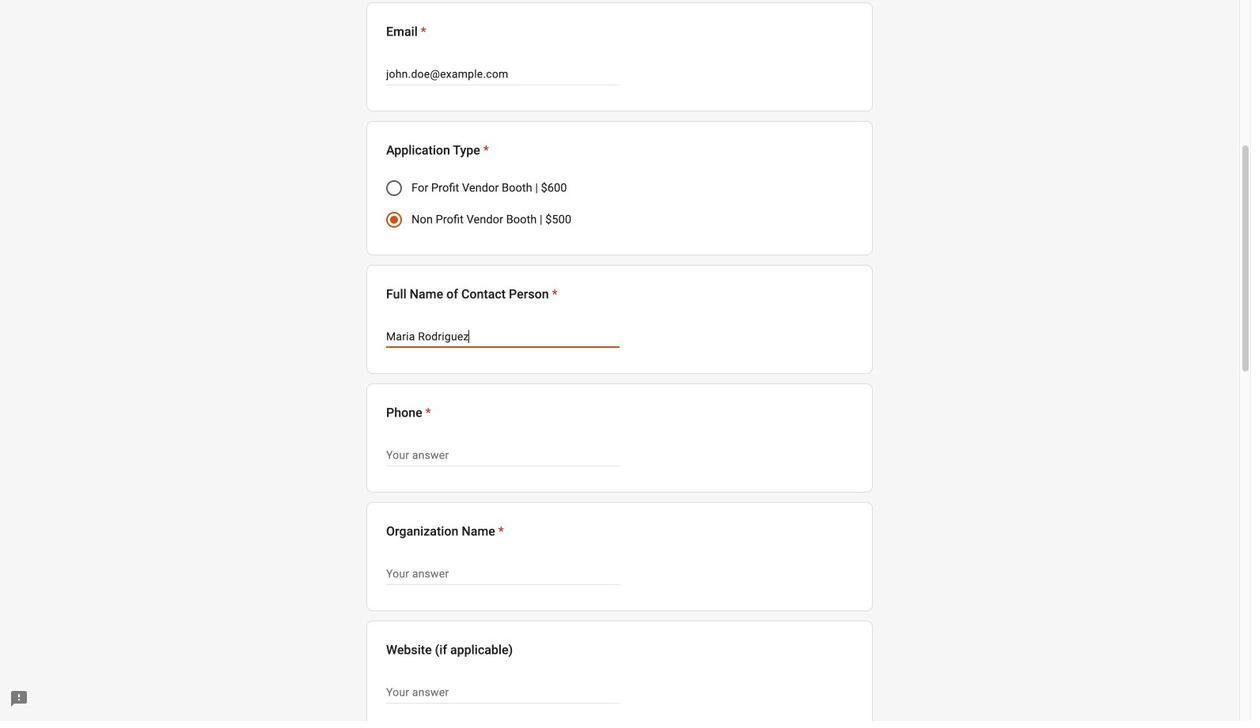 Task type: vqa. For each thing, say whether or not it's contained in the screenshot.
3rd heading from the bottom
yes



Task type: locate. For each thing, give the bounding box(es) containing it.
list
[[366, 2, 873, 722]]

required question element
[[418, 22, 426, 41], [480, 141, 489, 160], [549, 285, 558, 304], [422, 404, 431, 423], [495, 522, 504, 541]]

Your email email field
[[386, 65, 620, 84]]

5 heading from the top
[[386, 522, 504, 541]]

required question element for third 'heading' from the bottom
[[549, 285, 558, 304]]

list item
[[366, 2, 873, 112]]

None text field
[[386, 328, 620, 347], [386, 446, 620, 465], [386, 565, 620, 584], [386, 684, 620, 703], [386, 328, 620, 347], [386, 446, 620, 465], [386, 565, 620, 584], [386, 684, 620, 703]]

required question element for 2nd 'heading'
[[480, 141, 489, 160]]

heading
[[386, 22, 853, 41], [386, 141, 489, 160], [386, 285, 558, 304], [386, 404, 431, 423], [386, 522, 504, 541]]

for profit vendor booth | $600 image
[[386, 180, 402, 196]]

For Profit Vendor Booth | $600 radio
[[386, 180, 402, 196]]



Task type: describe. For each thing, give the bounding box(es) containing it.
required question element for first 'heading'
[[418, 22, 426, 41]]

Non Profit Vendor Booth | $500 radio
[[386, 212, 402, 228]]

non profit vendor booth | $500 image
[[390, 216, 398, 224]]

report a problem to google image
[[9, 690, 28, 709]]

1 heading from the top
[[386, 22, 853, 41]]

required question element for fourth 'heading' from the top of the page
[[422, 404, 431, 423]]

4 heading from the top
[[386, 404, 431, 423]]

3 heading from the top
[[386, 285, 558, 304]]

2 heading from the top
[[386, 141, 489, 160]]

required question element for fifth 'heading' from the top
[[495, 522, 504, 541]]



